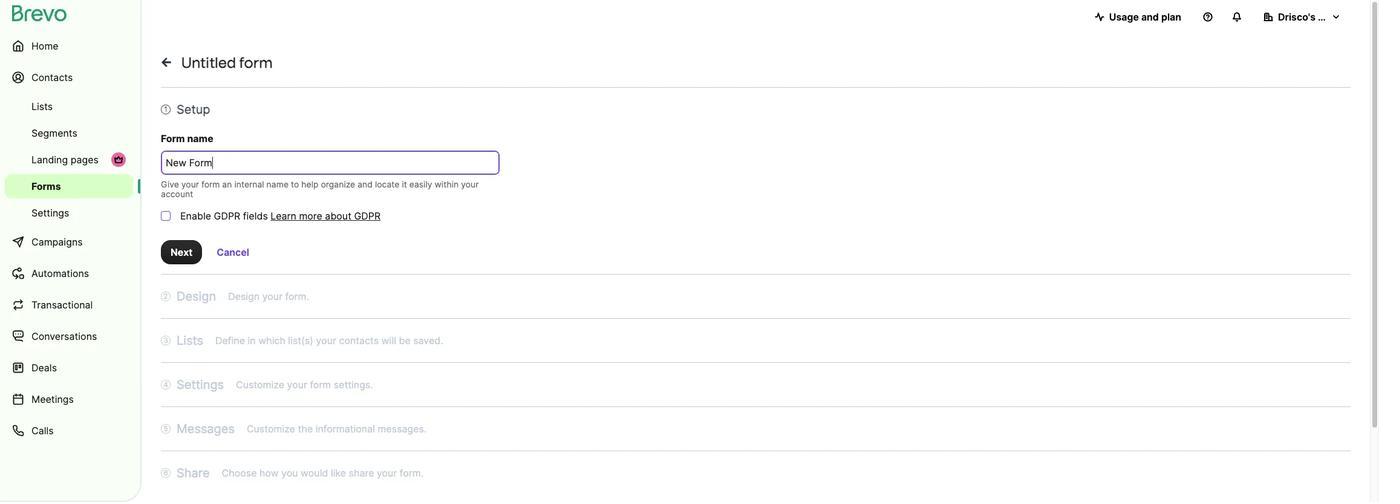 Task type: describe. For each thing, give the bounding box(es) containing it.
1 horizontal spatial form.
[[400, 467, 424, 479]]

share
[[177, 466, 210, 480]]

learn
[[271, 210, 296, 222]]

lists link
[[5, 94, 133, 119]]

in
[[248, 335, 256, 347]]

untitled
[[181, 54, 236, 71]]

enable gdpr fields
[[180, 210, 268, 222]]

landing
[[31, 154, 68, 166]]

deals link
[[5, 353, 133, 382]]

design your form.
[[228, 290, 309, 302]]

automations link
[[5, 259, 133, 288]]

learn more about gdpr link
[[271, 209, 381, 223]]

transactional
[[31, 299, 93, 311]]

1 vertical spatial settings
[[177, 377, 224, 392]]

1 horizontal spatial form
[[239, 54, 273, 71]]

your right give
[[181, 179, 199, 189]]

define
[[215, 335, 245, 347]]

usage and plan button
[[1085, 5, 1191, 29]]

choose how you would like share your form.
[[222, 467, 424, 479]]

home
[[31, 40, 58, 52]]

pages
[[71, 154, 99, 166]]

fields
[[243, 210, 268, 222]]

informational
[[316, 423, 375, 435]]

1 vertical spatial lists
[[177, 333, 203, 348]]

help
[[301, 179, 319, 189]]

2 gdpr from the left
[[354, 210, 381, 222]]

your right list(s)
[[316, 335, 336, 347]]

form name
[[161, 132, 213, 145]]

internal
[[234, 179, 264, 189]]

calls
[[31, 425, 54, 437]]

it
[[402, 179, 407, 189]]

like
[[331, 467, 346, 479]]

give
[[161, 179, 179, 189]]

the
[[298, 423, 313, 435]]

customize for messages
[[247, 423, 295, 435]]

settings.
[[334, 379, 373, 391]]

next
[[171, 246, 193, 258]]

saved.
[[413, 335, 443, 347]]

calls link
[[5, 416, 133, 445]]

automations
[[31, 267, 89, 279]]

an
[[222, 179, 232, 189]]

next button
[[161, 240, 202, 264]]

to
[[291, 179, 299, 189]]

0 horizontal spatial name
[[187, 132, 213, 145]]

contacts
[[31, 71, 73, 83]]

forms
[[31, 180, 61, 192]]

easily
[[409, 179, 432, 189]]

setup
[[177, 102, 210, 117]]

plan
[[1161, 11, 1181, 23]]

within
[[435, 179, 459, 189]]

conversations
[[31, 330, 97, 342]]

0 horizontal spatial form.
[[285, 290, 309, 302]]

forms link
[[5, 174, 133, 198]]

0 vertical spatial settings
[[31, 207, 69, 219]]

learn more about gdpr
[[271, 210, 381, 222]]

campaigns link
[[5, 227, 133, 256]]

define in which list(s) your contacts will be saved.
[[215, 335, 443, 347]]

customize the informational messages.
[[247, 423, 427, 435]]

2
[[164, 292, 168, 301]]

your right within
[[461, 179, 479, 189]]

contacts
[[339, 335, 379, 347]]

will
[[381, 335, 396, 347]]

home link
[[5, 31, 133, 60]]

customize for settings
[[236, 379, 284, 391]]

form for customize
[[310, 379, 331, 391]]

usage
[[1109, 11, 1139, 23]]



Task type: locate. For each thing, give the bounding box(es) containing it.
landing pages link
[[5, 148, 133, 172]]

0 vertical spatial name
[[187, 132, 213, 145]]

settings
[[31, 207, 69, 219], [177, 377, 224, 392]]

1 gdpr from the left
[[214, 210, 240, 222]]

form for give
[[201, 179, 220, 189]]

form.
[[285, 290, 309, 302], [400, 467, 424, 479]]

your
[[181, 179, 199, 189], [461, 179, 479, 189], [262, 290, 283, 302], [316, 335, 336, 347], [287, 379, 307, 391], [377, 467, 397, 479]]

name left 'to'
[[267, 179, 289, 189]]

organize
[[321, 179, 355, 189]]

segments
[[31, 127, 77, 139]]

1 vertical spatial name
[[267, 179, 289, 189]]

0 horizontal spatial design
[[177, 289, 216, 304]]

0 vertical spatial lists
[[31, 100, 53, 113]]

5
[[164, 424, 168, 433]]

customize down in
[[236, 379, 284, 391]]

1 vertical spatial form
[[201, 179, 220, 189]]

1 vertical spatial and
[[358, 179, 373, 189]]

settings link
[[5, 201, 133, 225]]

name right form
[[187, 132, 213, 145]]

1 horizontal spatial design
[[228, 290, 260, 302]]

and inside give your form an internal name to help organize and locate it easily within your account
[[358, 179, 373, 189]]

about
[[325, 210, 351, 222]]

share
[[349, 467, 374, 479]]

design
[[177, 289, 216, 304], [228, 290, 260, 302]]

None text field
[[161, 151, 500, 175]]

your down list(s)
[[287, 379, 307, 391]]

1 horizontal spatial settings
[[177, 377, 224, 392]]

form right untitled
[[239, 54, 273, 71]]

design for design
[[177, 289, 216, 304]]

1
[[164, 105, 167, 114]]

meetings link
[[5, 385, 133, 414]]

0 vertical spatial form.
[[285, 290, 309, 302]]

0 vertical spatial form
[[239, 54, 273, 71]]

usage and plan
[[1109, 11, 1181, 23]]

drisco's drinks button
[[1254, 5, 1351, 29]]

form. up list(s)
[[285, 290, 309, 302]]

design up in
[[228, 290, 260, 302]]

1 horizontal spatial gdpr
[[354, 210, 381, 222]]

1 vertical spatial customize
[[247, 423, 295, 435]]

gdpr right about
[[354, 210, 381, 222]]

3
[[163, 336, 168, 345]]

untitled form
[[181, 54, 273, 71]]

name
[[187, 132, 213, 145], [267, 179, 289, 189]]

0 horizontal spatial and
[[358, 179, 373, 189]]

0 vertical spatial and
[[1141, 11, 1159, 23]]

customize left the
[[247, 423, 295, 435]]

form. down the messages. at the left of page
[[400, 467, 424, 479]]

landing pages
[[31, 154, 99, 166]]

gdpr
[[214, 210, 240, 222], [354, 210, 381, 222]]

design for design your form.
[[228, 290, 260, 302]]

1 horizontal spatial lists
[[177, 333, 203, 348]]

form
[[161, 132, 185, 145]]

list(s)
[[288, 335, 313, 347]]

would
[[301, 467, 328, 479]]

drinks
[[1318, 11, 1348, 23]]

settings down forms
[[31, 207, 69, 219]]

locate
[[375, 179, 400, 189]]

how
[[260, 467, 279, 479]]

lists up segments
[[31, 100, 53, 113]]

drisco's
[[1278, 11, 1316, 23]]

design right 2
[[177, 289, 216, 304]]

meetings
[[31, 393, 74, 405]]

0 horizontal spatial lists
[[31, 100, 53, 113]]

your right share
[[377, 467, 397, 479]]

choose
[[222, 467, 257, 479]]

lists right 3 at the left of the page
[[177, 333, 203, 348]]

0 horizontal spatial gdpr
[[214, 210, 240, 222]]

lists
[[31, 100, 53, 113], [177, 333, 203, 348]]

conversations link
[[5, 322, 133, 351]]

form left an
[[201, 179, 220, 189]]

1 horizontal spatial name
[[267, 179, 289, 189]]

messages.
[[378, 423, 427, 435]]

cancel
[[217, 246, 249, 258]]

more
[[299, 210, 322, 222]]

gdpr left fields
[[214, 210, 240, 222]]

0 horizontal spatial form
[[201, 179, 220, 189]]

transactional link
[[5, 290, 133, 319]]

campaigns
[[31, 236, 83, 248]]

segments link
[[5, 121, 133, 145]]

account
[[161, 189, 193, 199]]

1 horizontal spatial and
[[1141, 11, 1159, 23]]

settings right 4 at bottom left
[[177, 377, 224, 392]]

and
[[1141, 11, 1159, 23], [358, 179, 373, 189]]

6
[[163, 468, 168, 477]]

form
[[239, 54, 273, 71], [201, 179, 220, 189], [310, 379, 331, 391]]

you
[[281, 467, 298, 479]]

form inside give your form an internal name to help organize and locate it easily within your account
[[201, 179, 220, 189]]

form left settings.
[[310, 379, 331, 391]]

which
[[258, 335, 285, 347]]

2 horizontal spatial form
[[310, 379, 331, 391]]

left___rvooi image
[[114, 155, 123, 165]]

give your form an internal name to help organize and locate it easily within your account
[[161, 179, 479, 199]]

customize your form settings.
[[236, 379, 373, 391]]

and left locate
[[358, 179, 373, 189]]

contacts link
[[5, 63, 133, 92]]

1 vertical spatial form.
[[400, 467, 424, 479]]

messages
[[177, 422, 235, 436]]

cancel button
[[207, 240, 259, 264]]

2 vertical spatial form
[[310, 379, 331, 391]]

drisco's drinks
[[1278, 11, 1348, 23]]

name inside give your form an internal name to help organize and locate it easily within your account
[[267, 179, 289, 189]]

4
[[163, 380, 168, 389]]

be
[[399, 335, 411, 347]]

customize
[[236, 379, 284, 391], [247, 423, 295, 435]]

enable
[[180, 210, 211, 222]]

your up which
[[262, 290, 283, 302]]

0 horizontal spatial settings
[[31, 207, 69, 219]]

0 vertical spatial customize
[[236, 379, 284, 391]]

and inside the usage and plan button
[[1141, 11, 1159, 23]]

deals
[[31, 362, 57, 374]]

and left plan
[[1141, 11, 1159, 23]]



Task type: vqa. For each thing, say whether or not it's contained in the screenshot.
Give your form an internal name to help organize and locate it easily within your account
yes



